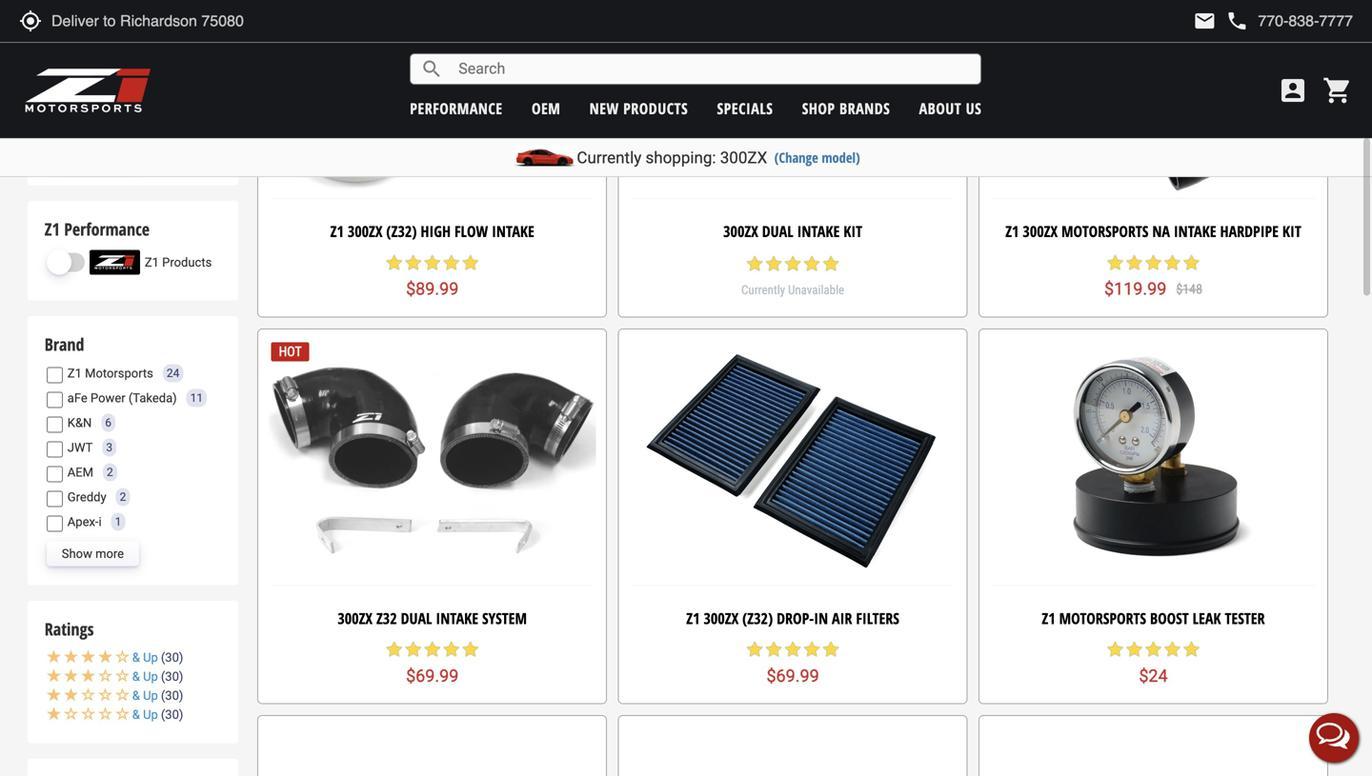 Task type: locate. For each thing, give the bounding box(es) containing it.
brands
[[840, 98, 890, 119]]

2 up from the top
[[143, 670, 158, 684]]

1 horizontal spatial $69.99
[[767, 666, 819, 686]]

specials link
[[717, 98, 773, 119]]

2 up 1
[[120, 491, 126, 504]]

currently left unavailable at the right of the page
[[741, 283, 785, 297]]

&
[[132, 651, 140, 665], [132, 670, 140, 684], [132, 689, 140, 703], [132, 708, 140, 722]]

$69.99 down "z1 300zx (z32) drop-in air filters"
[[767, 666, 819, 686]]

air
[[832, 608, 852, 629]]

0 vertical spatial 2
[[107, 466, 113, 479]]

1 horizontal spatial (z32)
[[742, 608, 773, 629]]

0 horizontal spatial (z32)
[[386, 221, 417, 242]]

aem
[[67, 465, 93, 480]]

star star star star star $69.99
[[385, 641, 480, 686], [745, 641, 841, 686]]

1 vertical spatial 2
[[120, 491, 126, 504]]

2 & up 30 from the top
[[132, 670, 179, 684]]

currently
[[577, 148, 642, 167], [741, 283, 785, 297]]

1 horizontal spatial star star star star star $69.99
[[745, 641, 841, 686]]

1
[[115, 516, 121, 529]]

4 & from the top
[[132, 708, 140, 722]]

(takeda)
[[128, 391, 177, 405]]

na
[[1153, 221, 1170, 242]]

motorsports up afe power (takeda)
[[85, 366, 153, 381]]

currently shopping: 300zx (change model)
[[577, 148, 860, 167]]

z1 for z1 performance
[[45, 218, 60, 241]]

drop-
[[777, 608, 814, 629]]

0 horizontal spatial dual
[[401, 608, 432, 629]]

2 star star star star star $69.99 from the left
[[745, 641, 841, 686]]

currently down new
[[577, 148, 642, 167]]

2 for greddy
[[120, 491, 126, 504]]

z1 products
[[145, 255, 212, 269]]

0 horizontal spatial $69.99
[[406, 666, 459, 686]]

kit
[[844, 221, 863, 242], [1283, 221, 1302, 242]]

0 vertical spatial (z32)
[[386, 221, 417, 242]]

Search search field
[[443, 54, 981, 84]]

1 vertical spatial motorsports
[[85, 366, 153, 381]]

currently inside the star star star star star currently unavailable
[[741, 283, 785, 297]]

z32
[[376, 608, 397, 629]]

apex-i
[[67, 515, 102, 529]]

kit right hardpipe
[[1283, 221, 1302, 242]]

dual
[[762, 221, 794, 242], [401, 608, 432, 629]]

1 horizontal spatial currently
[[741, 283, 785, 297]]

star star star star star $24
[[1106, 641, 1201, 686]]

6
[[105, 417, 112, 430]]

$69.99
[[406, 666, 459, 686], [767, 666, 819, 686]]

about us
[[919, 98, 982, 119]]

tester
[[1225, 608, 1265, 629]]

1 vertical spatial (z32)
[[742, 608, 773, 629]]

z1
[[45, 218, 60, 241], [330, 221, 344, 242], [1006, 221, 1019, 242], [145, 255, 159, 269], [67, 366, 82, 381], [686, 608, 700, 629], [1042, 608, 1056, 629]]

more
[[95, 547, 124, 561]]

0 horizontal spatial 2
[[107, 466, 113, 479]]

performance
[[410, 98, 503, 119]]

2 30 from the top
[[165, 670, 179, 684]]

star star star star star $69.99 for drop-
[[745, 641, 841, 686]]

2 $69.99 from the left
[[767, 666, 819, 686]]

afe power (takeda)
[[67, 391, 177, 405]]

motorsports left the boost
[[1059, 608, 1147, 629]]

$69.99 down 300zx z32 dual intake system
[[406, 666, 459, 686]]

mail
[[1194, 10, 1216, 32]]

(z32) for drop-
[[742, 608, 773, 629]]

intake
[[492, 221, 534, 242], [797, 221, 840, 242], [1174, 221, 1217, 242], [436, 608, 478, 629]]

1 30 from the top
[[165, 651, 179, 665]]

1 & up 30 from the top
[[132, 651, 179, 665]]

shop brands
[[802, 98, 890, 119]]

specials
[[717, 98, 773, 119]]

star star star star star $69.99 down 300zx z32 dual intake system
[[385, 641, 480, 686]]

motorsports left na
[[1062, 221, 1149, 242]]

high
[[421, 221, 451, 242]]

star star star star star $69.99 down "z1 300zx (z32) drop-in air filters"
[[745, 641, 841, 686]]

24
[[167, 367, 180, 380]]

3
[[106, 441, 113, 455]]

(z32) left high
[[386, 221, 417, 242]]

2 vertical spatial motorsports
[[1059, 608, 1147, 629]]

None checkbox
[[47, 25, 63, 41], [47, 368, 63, 384], [47, 392, 63, 408], [47, 442, 63, 458], [47, 491, 63, 508], [47, 25, 63, 41], [47, 368, 63, 384], [47, 392, 63, 408], [47, 442, 63, 458], [47, 491, 63, 508]]

0 horizontal spatial kit
[[844, 221, 863, 242]]

model)
[[822, 148, 860, 167]]

shopping_cart link
[[1318, 75, 1353, 106]]

1 $69.99 from the left
[[406, 666, 459, 686]]

(z32) left drop-
[[742, 608, 773, 629]]

1 up from the top
[[143, 651, 158, 665]]

z1 for z1 300zx (z32) drop-in air filters
[[686, 608, 700, 629]]

kit up unavailable at the right of the page
[[844, 221, 863, 242]]

oem link
[[532, 98, 561, 119]]

dual right z32
[[401, 608, 432, 629]]

ratings
[[45, 618, 94, 641]]

up
[[143, 651, 158, 665], [143, 670, 158, 684], [143, 689, 158, 703], [143, 708, 158, 722]]

afe
[[67, 391, 87, 405]]

0 horizontal spatial currently
[[577, 148, 642, 167]]

dual up the star star star star star currently unavailable
[[762, 221, 794, 242]]

infiniti g35 coupe sedan v35 v36 skyline 2003 2004 2005 2006 2007 2008 3.5l vq35de revup rev up vq35hr z1 motorsports image
[[67, 48, 144, 73]]

intake left system
[[436, 608, 478, 629]]

4 & up 30 from the top
[[132, 708, 179, 722]]

leak
[[1193, 608, 1221, 629]]

show
[[62, 547, 92, 561]]

1 vertical spatial currently
[[741, 283, 785, 297]]

1 horizontal spatial dual
[[762, 221, 794, 242]]

nissan 300zx z32 1990 1991 1992 1993 1994 1995 1996 vg30dett vg30de twin turbo non turbo z1 motorsports image
[[67, 0, 144, 14]]

z1 300zx (z32) high flow intake
[[330, 221, 534, 242]]

None checkbox
[[47, 54, 63, 70], [47, 84, 63, 100], [47, 417, 63, 433], [47, 467, 63, 483], [47, 516, 63, 532], [47, 54, 63, 70], [47, 84, 63, 100], [47, 417, 63, 433], [47, 467, 63, 483], [47, 516, 63, 532]]

& up 30
[[132, 651, 179, 665], [132, 670, 179, 684], [132, 689, 179, 703], [132, 708, 179, 722]]

motorsports
[[1062, 221, 1149, 242], [85, 366, 153, 381], [1059, 608, 1147, 629]]

300zx
[[720, 148, 767, 167], [348, 221, 383, 242], [723, 221, 758, 242], [1023, 221, 1058, 242], [338, 608, 373, 629], [704, 608, 739, 629]]

z1 for z1 300zx (z32) high flow intake
[[330, 221, 344, 242]]

3 30 from the top
[[165, 689, 179, 703]]

intake up the star star star star star currently unavailable
[[797, 221, 840, 242]]

z1 300zx (z32) drop-in air filters
[[686, 608, 900, 629]]

1 horizontal spatial 2
[[120, 491, 126, 504]]

search
[[421, 58, 443, 81]]

2 down 3
[[107, 466, 113, 479]]

z1 motorsports logo image
[[24, 67, 152, 114]]

3 & up 30 from the top
[[132, 689, 179, 703]]

1 star star star star star $69.99 from the left
[[385, 641, 480, 686]]

30
[[165, 651, 179, 665], [165, 670, 179, 684], [165, 689, 179, 703], [165, 708, 179, 722]]

0 vertical spatial dual
[[762, 221, 794, 242]]

1 horizontal spatial kit
[[1283, 221, 1302, 242]]

0 horizontal spatial star star star star star $69.99
[[385, 641, 480, 686]]

products
[[623, 98, 688, 119]]

motorsports for z1 motorsports boost leak tester
[[1059, 608, 1147, 629]]

star star star star star currently unavailable
[[741, 255, 845, 297]]

2
[[107, 466, 113, 479], [120, 491, 126, 504]]

shopping_cart
[[1323, 75, 1353, 106]]

2 kit from the left
[[1283, 221, 1302, 242]]

products
[[162, 255, 212, 269]]

mail phone
[[1194, 10, 1249, 32]]

motorsports for z1 motorsports
[[85, 366, 153, 381]]

new products
[[590, 98, 688, 119]]

4 up from the top
[[143, 708, 158, 722]]

flow
[[455, 221, 488, 242]]

2 for aem
[[107, 466, 113, 479]]

infiniti g37 coupe sedan convertible v36 cv36 hv36 skyline 2008 2009 2010 2011 2012 2013 3.7l vq37vhr z1 motorsports image
[[67, 107, 144, 132]]

nissan 350z z33 2003 2004 2005 2006 2007 2008 2009 vq35de 3.5l revup rev up vq35hr nismo z1 motorsports image
[[67, 19, 144, 43]]

z1 for z1 motorsports
[[67, 366, 82, 381]]

1 & from the top
[[132, 651, 140, 665]]



Task type: vqa. For each thing, say whether or not it's contained in the screenshot.
350Z
yes



Task type: describe. For each thing, give the bounding box(es) containing it.
brand
[[45, 333, 84, 356]]

system
[[482, 608, 527, 629]]

phone
[[1226, 10, 1249, 32]]

new
[[590, 98, 619, 119]]

show more button
[[47, 542, 139, 567]]

account_box
[[1278, 75, 1308, 106]]

nissan 370z z34 2009 2010 2011 2012 2013 2014 2015 2016 2017 2018 2019 3.7l vq37vhr vhr nismo z1 motorsports image
[[67, 78, 144, 102]]

i
[[99, 515, 102, 529]]

greddy
[[67, 490, 106, 504]]

2 & from the top
[[132, 670, 140, 684]]

z1 performance
[[45, 218, 150, 241]]

300zx dual intake kit
[[723, 221, 863, 242]]

hardpipe
[[1220, 221, 1279, 242]]

about
[[919, 98, 962, 119]]

(change
[[775, 148, 818, 167]]

(change model) link
[[775, 148, 860, 167]]

z1 motorsports boost leak tester
[[1042, 608, 1265, 629]]

us
[[966, 98, 982, 119]]

11
[[190, 392, 203, 405]]

my_location
[[19, 10, 42, 32]]

(z32) for high
[[386, 221, 417, 242]]

z1 for z1 products
[[145, 255, 159, 269]]

1 vertical spatial dual
[[401, 608, 432, 629]]

4 30 from the top
[[165, 708, 179, 722]]

k&n
[[67, 416, 92, 430]]

370z
[[148, 83, 177, 97]]

about us link
[[919, 98, 982, 119]]

3 & from the top
[[132, 689, 140, 703]]

shop brands link
[[802, 98, 890, 119]]

350z
[[148, 24, 177, 38]]

star star star star star $89.99
[[385, 253, 480, 299]]

new products link
[[590, 98, 688, 119]]

boost
[[1150, 608, 1189, 629]]

star star star star star $119.99 $148
[[1105, 253, 1203, 299]]

z1 for z1 motorsports boost leak tester
[[1042, 608, 1056, 629]]

shopping:
[[646, 148, 716, 167]]

oem
[[532, 98, 561, 119]]

show more
[[62, 547, 124, 561]]

jwt
[[67, 441, 93, 455]]

z1 motorsports
[[67, 366, 153, 381]]

300zx z32 dual intake system
[[338, 608, 527, 629]]

$69.99 for intake
[[406, 666, 459, 686]]

$148
[[1176, 282, 1203, 297]]

shop
[[802, 98, 835, 119]]

in
[[814, 608, 828, 629]]

mail link
[[1194, 10, 1216, 32]]

1 kit from the left
[[844, 221, 863, 242]]

g35
[[148, 53, 171, 67]]

z1 300zx motorsports na intake hardpipe kit
[[1006, 221, 1302, 242]]

z1 for z1 300zx motorsports na intake hardpipe kit
[[1006, 221, 1019, 242]]

phone link
[[1226, 10, 1353, 32]]

unavailable
[[788, 283, 845, 297]]

$69.99 for drop-
[[767, 666, 819, 686]]

performance
[[64, 218, 150, 241]]

apex-
[[67, 515, 99, 529]]

intake right na
[[1174, 221, 1217, 242]]

3 up from the top
[[143, 689, 158, 703]]

$89.99
[[406, 279, 459, 299]]

filters
[[856, 608, 900, 629]]

106
[[190, 24, 209, 38]]

$24
[[1139, 666, 1168, 686]]

0 vertical spatial currently
[[577, 148, 642, 167]]

power
[[91, 391, 125, 405]]

intake right flow
[[492, 221, 534, 242]]

$119.99
[[1105, 279, 1167, 299]]

0 vertical spatial motorsports
[[1062, 221, 1149, 242]]

performance link
[[410, 98, 503, 119]]

account_box link
[[1273, 75, 1313, 106]]

star star star star star $69.99 for intake
[[385, 641, 480, 686]]



